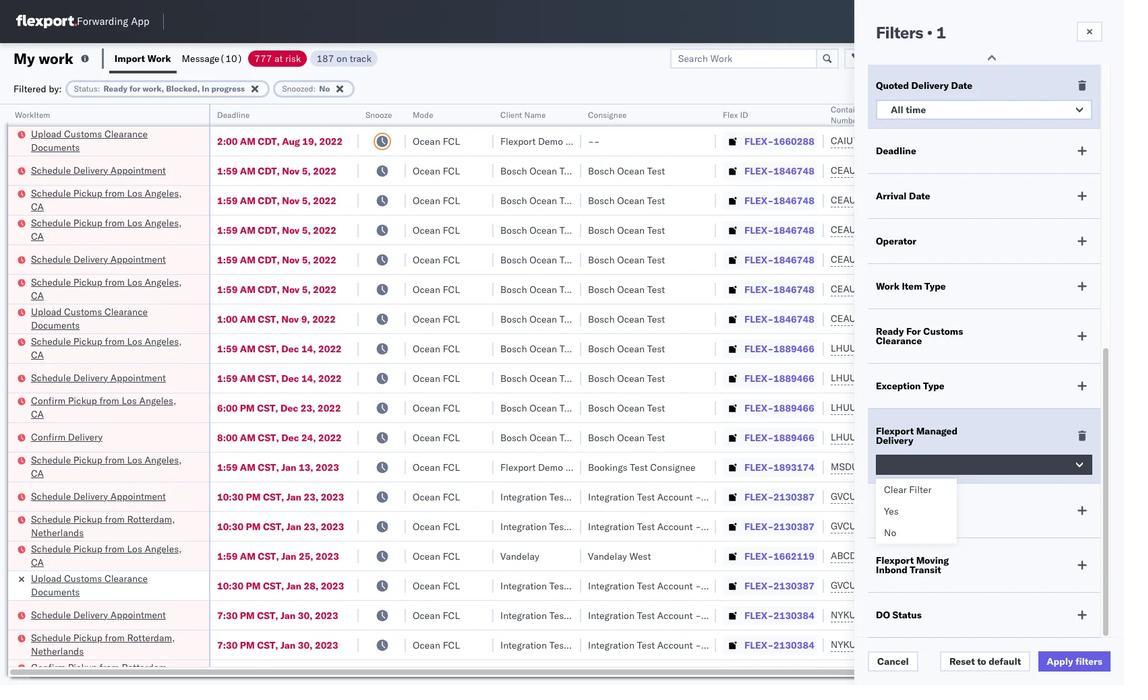 Task type: vqa. For each thing, say whether or not it's contained in the screenshot.
5th 4,
no



Task type: describe. For each thing, give the bounding box(es) containing it.
in
[[202, 83, 209, 93]]

fcl for schedule delivery appointment link for third schedule delivery appointment button from the bottom
[[443, 373, 460, 385]]

file exception
[[893, 52, 956, 64]]

5, for 3rd schedule pickup from los angeles, ca link
[[302, 284, 311, 296]]

5 am from the top
[[240, 254, 256, 266]]

8 am from the top
[[240, 343, 256, 355]]

batch action
[[1048, 52, 1107, 64]]

lhuu7894563, for confirm pickup from los angeles, ca
[[831, 402, 901, 414]]

hlxu8034992 for fourth schedule delivery appointment button from the bottom's schedule delivery appointment link
[[974, 254, 1040, 266]]

17 flex- from the top
[[745, 610, 774, 622]]

1 flex- from the top
[[745, 135, 774, 147]]

aug
[[282, 135, 300, 147]]

flex-1846748 for schedule delivery appointment link corresponding to 1st schedule delivery appointment button
[[745, 165, 815, 177]]

4 lhuu7894563, from the top
[[831, 432, 901, 444]]

4 am from the top
[[240, 224, 256, 236]]

2 flex- from the top
[[745, 165, 774, 177]]

15 flex- from the top
[[745, 551, 774, 563]]

7:30 pm cst, jan 30, 2023 for schedule pickup from rotterdam, netherlands
[[217, 640, 338, 652]]

2:00 am cdt, aug 19, 2022
[[217, 135, 343, 147]]

cancel button
[[868, 652, 918, 672]]

4 schedule delivery appointment button from the top
[[31, 490, 166, 505]]

flex-1846748 for 6th schedule pickup from los angeles, ca link from the bottom of the page
[[745, 195, 815, 207]]

0 horizontal spatial --
[[588, 135, 600, 147]]

7 ocean fcl from the top
[[413, 313, 460, 325]]

confirm pickup from rotterdam, netherlands
[[31, 662, 170, 686]]

14, for schedule pickup from los angeles, ca
[[301, 343, 316, 355]]

1 schedule pickup from los angeles, ca link from the top
[[31, 186, 192, 213]]

18 fcl from the top
[[443, 640, 460, 652]]

4 integration test account - karl lagerfeld from the top
[[588, 610, 764, 622]]

exception
[[876, 380, 921, 393]]

1 lagerfeld from the top
[[723, 491, 764, 503]]

1:59 am cdt, nov 5, 2022 for fifth schedule pickup from los angeles, ca link from the bottom of the page
[[217, 224, 336, 236]]

2 ocean fcl from the top
[[413, 165, 460, 177]]

11 am from the top
[[240, 462, 256, 474]]

4 1:59 am cdt, nov 5, 2022 from the top
[[217, 254, 336, 266]]

schedule pickup from rotterdam, netherlands button for 7:30 pm cst, jan 30, 2023
[[31, 632, 192, 660]]

5, for fifth schedule pickup from los angeles, ca link from the bottom of the page
[[302, 224, 311, 236]]

cdt, for fifth schedule pickup from los angeles, ca link from the bottom of the page
[[258, 224, 280, 236]]

ceau7522281, hlxu6269489, hlxu8034992 for fifth schedule pickup from los angeles, ca link from the bottom of the page
[[831, 224, 1040, 236]]

1:59 am cdt, nov 5, 2022 for 6th schedule pickup from los angeles, ca link from the bottom of the page
[[217, 195, 336, 207]]

karl for 5th schedule delivery appointment button
[[704, 610, 721, 622]]

import work button
[[109, 43, 176, 74]]

forwarding
[[77, 15, 128, 28]]

6:00 pm cst, dec 23, 2022
[[217, 402, 341, 414]]

2 integration from the top
[[588, 521, 635, 533]]

resize handle column header for deadline
[[343, 105, 359, 686]]

1 integration from the top
[[588, 491, 635, 503]]

3 10:30 from the top
[[217, 580, 244, 592]]

0 horizontal spatial date
[[909, 190, 931, 202]]

1893174
[[774, 462, 815, 474]]

work,
[[143, 83, 164, 93]]

2 schedule pickup from los angeles, ca link from the top
[[31, 216, 192, 243]]

1 vertical spatial 23,
[[304, 491, 318, 503]]

schedule for 5th schedule delivery appointment button's schedule delivery appointment link
[[31, 609, 71, 621]]

snoozed : no
[[282, 83, 330, 93]]

flex
[[723, 110, 738, 120]]

6:00
[[217, 402, 238, 414]]

deadline inside button
[[217, 110, 250, 120]]

flex-2130387 for schedule pickup from rotterdam, netherlands
[[745, 521, 815, 533]]

mode
[[413, 110, 433, 120]]

bookings
[[588, 462, 628, 474]]

upload customs clearance documents button for 2:00 am cdt, aug 19, 2022
[[31, 127, 192, 155]]

confirm delivery link
[[31, 431, 103, 444]]

1 account from the top
[[657, 491, 693, 503]]

inbond
[[876, 564, 908, 577]]

15 ocean fcl from the top
[[413, 551, 460, 563]]

los for 3rd schedule pickup from los angeles, ca link
[[127, 276, 142, 288]]

apply
[[1047, 656, 1073, 668]]

0 vertical spatial type
[[925, 281, 946, 293]]

caiu7969337
[[831, 135, 894, 147]]

1 ocean fcl from the top
[[413, 135, 460, 147]]

clear
[[884, 484, 907, 496]]

5 integration from the top
[[588, 640, 635, 652]]

5 flex- from the top
[[745, 254, 774, 266]]

exception
[[912, 52, 956, 64]]

10:30 pm cst, jan 23, 2023 for schedule delivery appointment
[[217, 491, 344, 503]]

file
[[893, 52, 910, 64]]

flex-1889466 for schedule delivery appointment
[[745, 373, 815, 385]]

2130387 for schedule delivery appointment
[[774, 491, 815, 503]]

schedule for 6th schedule pickup from los angeles, ca link from the bottom of the page
[[31, 187, 71, 199]]

snoozed
[[282, 83, 313, 93]]

9 ocean fcl from the top
[[413, 373, 460, 385]]

flex-1889466 for schedule pickup from los angeles, ca
[[745, 343, 815, 355]]

1:59 am cst, jan 13, 2023
[[217, 462, 339, 474]]

cst, for schedule delivery appointment link for third schedule delivery appointment button from the bottom
[[258, 373, 279, 385]]

1 hlxu6269489, from the top
[[903, 165, 972, 177]]

1 test123456 from the top
[[919, 165, 975, 177]]

28,
[[304, 580, 318, 592]]

1 ceau7522281, from the top
[[831, 165, 900, 177]]

1 ja from the top
[[1120, 135, 1124, 147]]

client name button
[[494, 107, 568, 121]]

batch action button
[[1027, 48, 1116, 68]]

jaehyung
[[1087, 491, 1124, 503]]

1 integration test account - karl lagerfeld from the top
[[588, 491, 764, 503]]

6 schedule pickup from los angeles, ca link from the top
[[31, 543, 192, 570]]

7 1:59 from the top
[[217, 373, 238, 385]]

2 test123456 from the top
[[919, 195, 975, 207]]

hlxu8034992 for schedule delivery appointment link corresponding to 1st schedule delivery appointment button
[[974, 165, 1040, 177]]

ceau7522281, hlxu6269489, hlxu8034992 for 1:00 am cst, nov 9, 2022 upload customs clearance documents link
[[831, 313, 1040, 325]]

cst, for schedule delivery appointment link related to 2nd schedule delivery appointment button from the bottom of the page
[[263, 491, 284, 503]]

by:
[[49, 83, 62, 95]]

3 schedule pickup from los angeles, ca button from the top
[[31, 276, 192, 304]]

4 integration from the top
[[588, 610, 635, 622]]

schedule delivery appointment link for 1st schedule delivery appointment button
[[31, 164, 166, 177]]

work inside button
[[147, 52, 171, 64]]

numbers for mbl/mawb numbers
[[968, 110, 1001, 120]]

1 vertical spatial operator
[[876, 235, 917, 248]]

2 lagerfeld from the top
[[723, 521, 764, 533]]

•
[[927, 22, 933, 42]]

1:59 am cst, dec 14, 2022 for schedule delivery appointment
[[217, 373, 342, 385]]

3 flex-2130387 from the top
[[745, 580, 815, 592]]

filters
[[1076, 656, 1103, 668]]

14 flex- from the top
[[745, 521, 774, 533]]

gaurav for fourth schedule delivery appointment button from the bottom
[[1087, 254, 1118, 266]]

schedule for sixth schedule pickup from los angeles, ca link
[[31, 543, 71, 555]]

3 gaurav ja from the top
[[1087, 195, 1124, 207]]

abcdefg78456546 for schedule pickup from los angeles, ca
[[919, 343, 1009, 355]]

1 1:59 from the top
[[217, 165, 238, 177]]

schedule for 3rd schedule pickup from los angeles, ca link
[[31, 276, 71, 288]]

5 ocean fcl from the top
[[413, 254, 460, 266]]

11 flex- from the top
[[745, 432, 774, 444]]

los for confirm pickup from los angeles, ca link
[[122, 395, 137, 407]]

my work
[[13, 49, 73, 68]]

1 vertical spatial status
[[893, 610, 922, 622]]

apply filters
[[1047, 656, 1103, 668]]

18 flex- from the top
[[745, 640, 774, 652]]

resize handle column header for mbl/mawb numbers
[[1064, 105, 1080, 686]]

delivery for third schedule delivery appointment button from the bottom
[[73, 372, 108, 384]]

187 on track
[[317, 52, 372, 64]]

8:00 am cst, dec 24, 2022
[[217, 432, 342, 444]]

forwarding app link
[[16, 15, 149, 28]]

workitem button
[[8, 107, 196, 121]]

container numbers button
[[824, 102, 898, 126]]

4 flex- from the top
[[745, 224, 774, 236]]

actions
[[1074, 110, 1102, 120]]

0 vertical spatial date
[[951, 80, 973, 92]]

upload customs clearance documents link for 2:00 am cdt, aug 19, 2022
[[31, 127, 192, 154]]

6 schedule pickup from los angeles, ca button from the top
[[31, 543, 192, 571]]

cancel
[[877, 656, 909, 668]]

flex id button
[[716, 107, 811, 121]]

3 test123456 from the top
[[919, 254, 975, 266]]

schedule pickup from rotterdam, netherlands for 10:30 pm cst, jan 23, 2023
[[31, 514, 175, 539]]

reset to default
[[950, 656, 1021, 668]]

blocked,
[[166, 83, 200, 93]]

1889466 for schedule delivery appointment
[[774, 373, 815, 385]]

777
[[254, 52, 272, 64]]

list box containing clear filter
[[876, 480, 957, 544]]

fcl for 1:00 am cst, nov 9, 2022 upload customs clearance documents link
[[443, 313, 460, 325]]

schedule for fifth schedule pickup from los angeles, ca link from the bottom of the page
[[31, 217, 71, 229]]

confirm for confirm pickup from los angeles, ca
[[31, 395, 65, 407]]

exception type
[[876, 380, 945, 393]]

7 am from the top
[[240, 313, 256, 325]]

managed
[[916, 426, 958, 438]]

schedule pickup from rotterdam, netherlands button for 10:30 pm cst, jan 23, 2023
[[31, 513, 192, 541]]

hlxu8034992 for 1:00 am cst, nov 9, 2022 upload customs clearance documents link
[[974, 313, 1040, 325]]

25,
[[299, 551, 313, 563]]

uetu5238478 for schedule pickup from los angeles, ca
[[903, 343, 969, 355]]

4 1:59 from the top
[[217, 254, 238, 266]]

status : ready for work, blocked, in progress
[[74, 83, 245, 93]]

mbl/mawb numbers
[[919, 110, 1001, 120]]

upload for 2:00 am cdt, aug 19, 2022
[[31, 128, 62, 140]]

3 account from the top
[[657, 580, 693, 592]]

0 horizontal spatial status
[[74, 83, 98, 93]]

4 hlxu6269489, from the top
[[903, 254, 972, 266]]

3 schedule delivery appointment button from the top
[[31, 371, 166, 386]]

fcl for 2:00 am cdt, aug 19, 2022 upload customs clearance documents link
[[443, 135, 460, 147]]

8:00
[[217, 432, 238, 444]]

1 schedule pickup from los angeles, ca button from the top
[[31, 186, 192, 215]]

pickup inside confirm pickup from rotterdam, netherlands
[[68, 662, 97, 674]]

confirm pickup from rotterdam, netherlands link
[[31, 661, 192, 686]]

lhuu7894563, for schedule delivery appointment
[[831, 372, 901, 384]]

3 lagerfeld from the top
[[723, 580, 764, 592]]

consignee inside button
[[588, 110, 627, 120]]

18 ocean fcl from the top
[[413, 640, 460, 652]]

1846748 for 6th schedule pickup from los angeles, ca link from the bottom of the page
[[774, 195, 815, 207]]

hlxu6269489, for 1:00 am cst, nov 9, 2022 upload customs clearance documents link
[[903, 313, 972, 325]]

mbl/mawb
[[919, 110, 966, 120]]

1889466 for schedule pickup from los angeles, ca
[[774, 343, 815, 355]]

ceau7522281, hlxu6269489, hlxu8034992 for 3rd schedule pickup from los angeles, ca link
[[831, 283, 1040, 295]]

los for fourth schedule pickup from los angeles, ca link
[[127, 336, 142, 348]]

clearance for 3rd upload customs clearance documents link from the top of the page
[[104, 573, 148, 585]]

2130384 for schedule delivery appointment
[[774, 610, 815, 622]]

4 account from the top
[[657, 610, 693, 622]]

confirm pickup from rotterdam, netherlands button
[[31, 661, 192, 686]]

confirm pickup from los angeles, ca link
[[31, 394, 192, 421]]

4 5, from the top
[[302, 254, 311, 266]]

mbl/mawb numbers button
[[912, 107, 1067, 121]]

1 am from the top
[[240, 135, 256, 147]]

3 gvcu5265864 from the top
[[831, 580, 897, 592]]

10:30 pm cst, jan 28, 2023
[[217, 580, 344, 592]]

0 horizontal spatial ready
[[104, 83, 127, 93]]

5 test123456 from the top
[[919, 313, 975, 325]]

hlxu8034992 for fifth schedule pickup from los angeles, ca link from the bottom of the page
[[974, 224, 1040, 236]]

fcl for schedule delivery appointment link corresponding to 1st schedule delivery appointment button
[[443, 165, 460, 177]]

confirm pickup from los angeles, ca
[[31, 395, 176, 421]]

resize handle column header for flex id
[[808, 105, 824, 686]]

app
[[131, 15, 149, 28]]

14 fcl from the top
[[443, 521, 460, 533]]

2 ja from the top
[[1120, 165, 1124, 177]]

23, for rotterdam,
[[304, 521, 318, 533]]

los for sixth schedule pickup from los angeles, ca link
[[127, 543, 142, 555]]

10 resize handle column header from the left
[[1090, 105, 1106, 686]]

bookings test consignee
[[588, 462, 696, 474]]

confirm for confirm delivery
[[31, 431, 65, 443]]

5 cdt, from the top
[[258, 254, 280, 266]]

3 integration test account - karl lagerfeld from the top
[[588, 580, 764, 592]]

quoted
[[876, 80, 909, 92]]

3 maeu9408431 from the top
[[919, 580, 987, 592]]

track
[[350, 52, 372, 64]]

5 schedule pickup from los angeles, ca link from the top
[[31, 454, 192, 481]]

schedule delivery appointment for third schedule delivery appointment button from the bottom
[[31, 372, 166, 384]]

rotterdam, inside confirm pickup from rotterdam, netherlands
[[122, 662, 170, 674]]

schedule delivery appointment link for 2nd schedule delivery appointment button from the bottom of the page
[[31, 490, 166, 503]]

1 1846748 from the top
[[774, 165, 815, 177]]

2 cdt, from the top
[[258, 165, 280, 177]]

workitem
[[15, 110, 50, 120]]

moving
[[916, 555, 949, 567]]

id
[[740, 110, 748, 120]]

ceau7522281, hlxu6269489, hlxu8034992 for fourth schedule delivery appointment button from the bottom's schedule delivery appointment link
[[831, 254, 1040, 266]]

1:59 am cst, dec 14, 2022 for schedule pickup from los angeles, ca
[[217, 343, 342, 355]]

3 upload customs clearance documents from the top
[[31, 573, 148, 599]]

clearance inside ready for customs clearance
[[876, 335, 922, 347]]

dec for confirm pickup from los angeles, ca
[[281, 402, 298, 414]]

13 flex- from the top
[[745, 491, 774, 503]]

forwarding app
[[77, 15, 149, 28]]

confirm delivery button
[[31, 431, 103, 445]]

1 schedule delivery appointment button from the top
[[31, 164, 166, 178]]

schedule delivery appointment link for third schedule delivery appointment button from the bottom
[[31, 371, 166, 385]]

work
[[39, 49, 73, 68]]

resize handle column header for client name
[[565, 105, 581, 686]]

1662119
[[774, 551, 815, 563]]

1 1:59 am cdt, nov 5, 2022 from the top
[[217, 165, 336, 177]]

name
[[524, 110, 546, 120]]

resize handle column header for workitem
[[193, 105, 209, 686]]

at
[[274, 52, 283, 64]]

4 schedule pickup from los angeles, ca button from the top
[[31, 335, 192, 363]]

vandelay for vandelay
[[500, 551, 539, 563]]

risk
[[285, 52, 301, 64]]

all time button
[[876, 100, 1093, 120]]

9 am from the top
[[240, 373, 256, 385]]

quoted delivery date
[[876, 80, 973, 92]]

netherlands inside confirm pickup from rotterdam, netherlands
[[31, 675, 84, 686]]

import inside flexport import customs
[[916, 500, 947, 513]]

1:59 for 3rd schedule pickup from los angeles, ca link
[[217, 284, 238, 296]]

flex-2130384 for schedule delivery appointment
[[745, 610, 815, 622]]

14, for schedule delivery appointment
[[301, 373, 316, 385]]

from for confirm pickup from rotterdam, netherlands 'link' on the bottom left of the page
[[99, 662, 119, 674]]

4 uetu5238478 from the top
[[903, 432, 969, 444]]

schedule pickup from los angeles, ca for 5th schedule pickup from los angeles, ca link from the top
[[31, 454, 182, 480]]

client
[[500, 110, 522, 120]]

batch
[[1048, 52, 1075, 64]]

16 flex- from the top
[[745, 580, 774, 592]]

3 upload customs clearance documents link from the top
[[31, 572, 192, 599]]

4 ocean fcl from the top
[[413, 224, 460, 236]]

3 schedule pickup from los angeles, ca link from the top
[[31, 276, 192, 302]]

: for snoozed
[[313, 83, 316, 93]]

5 account from the top
[[657, 640, 693, 652]]

fcl for 3rd schedule pickup from los angeles, ca link
[[443, 284, 460, 296]]

demo for bookings
[[538, 462, 563, 474]]

16 fcl from the top
[[443, 580, 460, 592]]

12 flex- from the top
[[745, 462, 774, 474]]

rotterdam, for 10:30 pm cst, jan 23, 2023
[[127, 514, 175, 526]]

3 gaurav from the top
[[1087, 195, 1118, 207]]

3 am from the top
[[240, 195, 256, 207]]

1
[[936, 22, 946, 42]]

4 schedule pickup from los angeles, ca link from the top
[[31, 335, 192, 362]]



Task type: locate. For each thing, give the bounding box(es) containing it.
uetu5238478 down 'for'
[[903, 343, 969, 355]]

ready for customs clearance
[[876, 326, 963, 347]]

do
[[876, 610, 890, 622]]

0 vertical spatial work
[[147, 52, 171, 64]]

schedule for 5th schedule pickup from los angeles, ca link from the top
[[31, 454, 71, 466]]

no inside list box
[[884, 527, 896, 540]]

2 vertical spatial 2130387
[[774, 580, 815, 592]]

1 cdt, from the top
[[258, 135, 280, 147]]

flexport. image
[[16, 15, 77, 28]]

dec down "1:00 am cst, nov 9, 2022"
[[281, 343, 299, 355]]

1 vertical spatial 10:30 pm cst, jan 23, 2023
[[217, 521, 344, 533]]

ceau7522281, hlxu6269489, hlxu8034992
[[831, 165, 1040, 177], [831, 194, 1040, 206], [831, 224, 1040, 236], [831, 254, 1040, 266], [831, 283, 1040, 295], [831, 313, 1040, 325]]

flex-1662119 button
[[723, 547, 817, 566], [723, 547, 817, 566]]

test123456 up arrival date
[[919, 165, 975, 177]]

4 test123456 from the top
[[919, 284, 975, 296]]

1 vertical spatial rotterdam,
[[127, 632, 175, 644]]

-
[[588, 135, 594, 147], [594, 135, 600, 147], [695, 491, 701, 503], [695, 521, 701, 533], [919, 551, 924, 563], [924, 551, 930, 563], [695, 580, 701, 592], [695, 610, 701, 622], [695, 640, 701, 652]]

bosch ocean test
[[500, 165, 578, 177], [588, 165, 665, 177], [500, 195, 578, 207], [588, 195, 665, 207], [500, 224, 578, 236], [588, 224, 665, 236], [500, 254, 578, 266], [588, 254, 665, 266], [500, 284, 578, 296], [588, 284, 665, 296], [500, 313, 578, 325], [588, 313, 665, 325], [500, 343, 578, 355], [588, 343, 665, 355], [500, 373, 578, 385], [588, 373, 665, 385], [500, 402, 578, 414], [588, 402, 665, 414], [500, 432, 578, 444], [588, 432, 665, 444]]

clearance
[[104, 128, 148, 140], [104, 306, 148, 318], [876, 335, 922, 347], [104, 573, 148, 585]]

3 abcdefg78456546 from the top
[[919, 402, 1009, 414]]

schedule for fourth schedule delivery appointment button from the bottom's schedule delivery appointment link
[[31, 253, 71, 265]]

1 vertical spatial zimu3048342
[[919, 640, 983, 652]]

2 hlxu6269489, from the top
[[903, 194, 972, 206]]

-- down consignee button
[[588, 135, 600, 147]]

0 vertical spatial upload
[[31, 128, 62, 140]]

7 flex- from the top
[[745, 313, 774, 325]]

flexport inside "flexport managed delivery"
[[876, 426, 914, 438]]

23, up 25, at bottom left
[[304, 521, 318, 533]]

0 vertical spatial demo
[[538, 135, 563, 147]]

ca for 6th schedule pickup from los angeles, ca link from the bottom of the page
[[31, 201, 44, 213]]

from inside confirm pickup from los angeles, ca
[[99, 395, 119, 407]]

filter
[[909, 484, 932, 496]]

3 lhuu7894563, from the top
[[831, 402, 901, 414]]

demo down the name at the left top
[[538, 135, 563, 147]]

import up for
[[115, 52, 145, 64]]

upload for 1:00 am cst, nov 9, 2022
[[31, 306, 62, 318]]

187
[[317, 52, 334, 64]]

5 lagerfeld from the top
[[723, 640, 764, 652]]

sa for lhuu7894563, uetu5238478
[[1118, 402, 1124, 414]]

8 flex- from the top
[[745, 343, 774, 355]]

0 vertical spatial ready
[[104, 83, 127, 93]]

0 horizontal spatial vandelay
[[500, 551, 539, 563]]

flex-1846748
[[745, 165, 815, 177], [745, 195, 815, 207], [745, 224, 815, 236], [745, 254, 815, 266], [745, 284, 815, 296], [745, 313, 815, 325]]

customs inside flexport import customs
[[876, 510, 916, 522]]

(10)
[[220, 52, 243, 64]]

1846748 for fifth schedule pickup from los angeles, ca link from the bottom of the page
[[774, 224, 815, 236]]

schedule delivery appointment
[[31, 164, 166, 176], [31, 253, 166, 265], [31, 372, 166, 384], [31, 491, 166, 503], [31, 609, 166, 621]]

confirm
[[31, 395, 65, 407], [31, 431, 65, 443], [31, 662, 65, 674]]

flex-2130387 down flex-1893174
[[745, 491, 815, 503]]

flex-2130384 button
[[723, 607, 817, 626], [723, 607, 817, 626], [723, 636, 817, 655], [723, 636, 817, 655]]

3 upload from the top
[[31, 573, 62, 585]]

delivery for 5th schedule delivery appointment button
[[73, 609, 108, 621]]

1 vertical spatial 10:30
[[217, 521, 244, 533]]

ca inside confirm pickup from los angeles, ca
[[31, 408, 44, 421]]

0 vertical spatial upload customs clearance documents button
[[31, 127, 192, 155]]

1:00 am cst, nov 9, 2022
[[217, 313, 336, 325]]

0 vertical spatial 23,
[[301, 402, 315, 414]]

0 vertical spatial upload customs clearance documents
[[31, 128, 148, 153]]

uetu5238478 up maeu9736123
[[903, 432, 969, 444]]

0 vertical spatial 7:30 pm cst, jan 30, 2023
[[217, 610, 338, 622]]

10:30 pm cst, jan 23, 2023 down 1:59 am cst, jan 13, 2023
[[217, 491, 344, 503]]

2 10:30 pm cst, jan 23, 2023 from the top
[[217, 521, 344, 533]]

4 1889466 from the top
[[774, 432, 815, 444]]

2 ceau7522281, hlxu6269489, hlxu8034992 from the top
[[831, 194, 1040, 206]]

flex-1889466 button
[[723, 340, 817, 358], [723, 340, 817, 358], [723, 369, 817, 388], [723, 369, 817, 388], [723, 399, 817, 418], [723, 399, 817, 418], [723, 429, 817, 447], [723, 429, 817, 447]]

1 vertical spatial schedule pickup from rotterdam, netherlands link
[[31, 632, 192, 659]]

documents for 1:00
[[31, 319, 80, 331]]

container
[[831, 105, 867, 115]]

numbers down the container
[[831, 115, 864, 125]]

clearance for 1:00 am cst, nov 9, 2022 upload customs clearance documents link
[[104, 306, 148, 318]]

dec left 24,
[[281, 432, 299, 444]]

2 omkar from the top
[[1087, 402, 1116, 414]]

3 netherlands from the top
[[31, 675, 84, 686]]

maeu9408431 down maeu9736123
[[919, 491, 987, 503]]

1 vertical spatial type
[[923, 380, 945, 393]]

3 lhuu7894563, uetu5238478 from the top
[[831, 402, 969, 414]]

flex-1846748 for fifth schedule pickup from los angeles, ca link from the bottom of the page
[[745, 224, 815, 236]]

ja
[[1120, 135, 1124, 147], [1120, 165, 1124, 177], [1120, 195, 1124, 207], [1120, 254, 1124, 266]]

deadline down all
[[876, 145, 916, 157]]

fcl for schedule delivery appointment link related to 2nd schedule delivery appointment button from the bottom of the page
[[443, 491, 460, 503]]

cst, for fourth schedule pickup from los angeles, ca link
[[258, 343, 279, 355]]

0 horizontal spatial work
[[147, 52, 171, 64]]

1 vandelay from the left
[[500, 551, 539, 563]]

rotterdam,
[[127, 514, 175, 526], [127, 632, 175, 644], [122, 662, 170, 674]]

2 14, from the top
[[301, 373, 316, 385]]

11 schedule from the top
[[31, 543, 71, 555]]

3 resize handle column header from the left
[[390, 105, 406, 686]]

los for fifth schedule pickup from los angeles, ca link from the bottom of the page
[[127, 217, 142, 229]]

cst, for 5th schedule delivery appointment button's schedule delivery appointment link
[[257, 610, 278, 622]]

dec for schedule delivery appointment
[[281, 373, 299, 385]]

23, down 13,
[[304, 491, 318, 503]]

1 schedule pickup from rotterdam, netherlands link from the top
[[31, 513, 192, 540]]

1 vertical spatial ready
[[876, 326, 904, 338]]

1 vertical spatial work
[[876, 281, 900, 293]]

1846748 for 3rd schedule pickup from los angeles, ca link
[[774, 284, 815, 296]]

19,
[[302, 135, 317, 147]]

0 vertical spatial flex-2130387
[[745, 491, 815, 503]]

0 vertical spatial schedule pickup from rotterdam, netherlands
[[31, 514, 175, 539]]

1 : from the left
[[98, 83, 100, 93]]

delivery inside "flexport managed delivery"
[[876, 435, 913, 447]]

flex-1893174 button
[[723, 458, 817, 477], [723, 458, 817, 477]]

filters • 1
[[876, 22, 946, 42]]

1 vertical spatial netherlands
[[31, 646, 84, 658]]

los for 6th schedule pickup from los angeles, ca link from the bottom of the page
[[127, 187, 142, 199]]

1 vertical spatial upload customs clearance documents button
[[31, 305, 192, 334]]

2023
[[316, 462, 339, 474], [321, 491, 344, 503], [321, 521, 344, 533], [316, 551, 339, 563], [321, 580, 344, 592], [315, 610, 338, 622], [315, 640, 338, 652]]

: for status
[[98, 83, 100, 93]]

1 vertical spatial no
[[884, 527, 896, 540]]

0 vertical spatial 10:30 pm cst, jan 23, 2023
[[217, 491, 344, 503]]

0 vertical spatial upload customs clearance documents link
[[31, 127, 192, 154]]

4 ceau7522281, hlxu6269489, hlxu8034992 from the top
[[831, 254, 1040, 266]]

gvcu5265864 down abcd1234560
[[831, 580, 897, 592]]

clear filter
[[884, 484, 932, 496]]

snooze
[[366, 110, 392, 120]]

1 horizontal spatial operator
[[1087, 110, 1120, 120]]

schedule pickup from rotterdam, netherlands
[[31, 514, 175, 539], [31, 632, 175, 658]]

1 vertical spatial schedule pickup from rotterdam, netherlands
[[31, 632, 175, 658]]

0 horizontal spatial operator
[[876, 235, 917, 248]]

2130384
[[774, 610, 815, 622], [774, 640, 815, 652]]

5 schedule pickup from los angeles, ca button from the top
[[31, 454, 192, 482]]

1 vertical spatial confirm
[[31, 431, 65, 443]]

ceau7522281, for 6th schedule pickup from los angeles, ca link from the bottom of the page
[[831, 194, 900, 206]]

schedule pickup from rotterdam, netherlands for 7:30 pm cst, jan 30, 2023
[[31, 632, 175, 658]]

11 fcl from the top
[[443, 432, 460, 444]]

numbers right mbl/mawb on the right
[[968, 110, 1001, 120]]

cdt, for 2:00 am cdt, aug 19, 2022 upload customs clearance documents link
[[258, 135, 280, 147]]

cst, for 1:00 am cst, nov 9, 2022 upload customs clearance documents link
[[258, 313, 279, 325]]

schedule for schedule delivery appointment link corresponding to 1st schedule delivery appointment button
[[31, 164, 71, 176]]

reset to default button
[[940, 652, 1031, 672]]

fcl for confirm pickup from los angeles, ca link
[[443, 402, 460, 414]]

-- up "transit"
[[919, 551, 930, 563]]

list box
[[876, 480, 957, 544]]

2 vertical spatial upload customs clearance documents link
[[31, 572, 192, 599]]

1 vertical spatial 7:30
[[217, 640, 238, 652]]

10:30 down the 1:59 am cst, jan 25, 2023
[[217, 580, 244, 592]]

5 flex-1846748 from the top
[[745, 284, 815, 296]]

1 horizontal spatial import
[[916, 500, 947, 513]]

9,
[[301, 313, 310, 325]]

confirm inside button
[[31, 431, 65, 443]]

type right exception
[[923, 380, 945, 393]]

karl for 2nd schedule delivery appointment button from the bottom of the page
[[704, 491, 721, 503]]

upload customs clearance documents link
[[31, 127, 192, 154], [31, 305, 192, 332], [31, 572, 192, 599]]

1 horizontal spatial vandelay
[[588, 551, 627, 563]]

2 1846748 from the top
[[774, 195, 815, 207]]

uetu5238478 up managed
[[903, 402, 969, 414]]

netherlands
[[31, 527, 84, 539], [31, 646, 84, 658], [31, 675, 84, 686]]

omkar
[[1087, 224, 1116, 236], [1087, 402, 1116, 414]]

2 2130384 from the top
[[774, 640, 815, 652]]

10:30
[[217, 491, 244, 503], [217, 521, 244, 533], [217, 580, 244, 592]]

0 vertical spatial schedule pickup from rotterdam, netherlands button
[[31, 513, 192, 541]]

dec up 6:00 pm cst, dec 23, 2022
[[281, 373, 299, 385]]

2 vertical spatial maeu9408431
[[919, 580, 987, 592]]

ca for fourth schedule pickup from los angeles, ca link
[[31, 349, 44, 361]]

1 fcl from the top
[[443, 135, 460, 147]]

Search Work text field
[[670, 48, 817, 68]]

schedule delivery appointment for 2nd schedule delivery appointment button from the bottom of the page
[[31, 491, 166, 503]]

flex-2130387 down flex-1662119
[[745, 580, 815, 592]]

1846748 for 1:00 am cst, nov 9, 2022 upload customs clearance documents link
[[774, 313, 815, 325]]

lhuu7894563, uetu5238478 down exception
[[831, 402, 969, 414]]

2 upload customs clearance documents from the top
[[31, 306, 148, 331]]

message (10)
[[182, 52, 243, 64]]

gvcu5265864 for schedule delivery appointment
[[831, 491, 897, 503]]

schedule pickup from rotterdam, netherlands link
[[31, 513, 192, 540], [31, 632, 192, 659]]

flexport moving inbond transit
[[876, 555, 949, 577]]

10:30 up the 1:59 am cst, jan 25, 2023
[[217, 521, 244, 533]]

cst, for sixth schedule pickup from los angeles, ca link
[[258, 551, 279, 563]]

flex-2130387 button
[[723, 488, 817, 507], [723, 488, 817, 507], [723, 518, 817, 537], [723, 518, 817, 537], [723, 577, 817, 596], [723, 577, 817, 596]]

upload customs clearance documents
[[31, 128, 148, 153], [31, 306, 148, 331], [31, 573, 148, 599]]

0 vertical spatial 1:59 am cst, dec 14, 2022
[[217, 343, 342, 355]]

flex-1893174
[[745, 462, 815, 474]]

arrival date
[[876, 190, 931, 202]]

30,
[[298, 610, 313, 622], [298, 640, 313, 652]]

0 vertical spatial sa
[[1118, 224, 1124, 236]]

from for fifth schedule pickup from los angeles, ca link from the bottom of the page
[[105, 217, 125, 229]]

dec for schedule pickup from los angeles, ca
[[281, 343, 299, 355]]

14, up 6:00 pm cst, dec 23, 2022
[[301, 373, 316, 385]]

2130387 up 1662119
[[774, 521, 815, 533]]

gaurav ja for fourth schedule delivery appointment button from the bottom
[[1087, 254, 1124, 266]]

schedule for schedule delivery appointment link for third schedule delivery appointment button from the bottom
[[31, 372, 71, 384]]

upload customs clearance documents for 2:00 am cdt, aug 19, 2022
[[31, 128, 148, 153]]

1 vertical spatial nyku9743990
[[831, 639, 897, 651]]

ready left for
[[104, 83, 127, 93]]

flex-
[[745, 135, 774, 147], [745, 165, 774, 177], [745, 195, 774, 207], [745, 224, 774, 236], [745, 254, 774, 266], [745, 284, 774, 296], [745, 313, 774, 325], [745, 343, 774, 355], [745, 373, 774, 385], [745, 402, 774, 414], [745, 432, 774, 444], [745, 462, 774, 474], [745, 491, 774, 503], [745, 521, 774, 533], [745, 551, 774, 563], [745, 580, 774, 592], [745, 610, 774, 622], [745, 640, 774, 652]]

1 vertical spatial 1:59 am cst, dec 14, 2022
[[217, 373, 342, 385]]

my
[[13, 49, 35, 68]]

2130387 down 1893174
[[774, 491, 815, 503]]

0 vertical spatial operator
[[1087, 110, 1120, 120]]

from for 6th schedule pickup from los angeles, ca link from the bottom of the page
[[105, 187, 125, 199]]

1 vertical spatial 2130384
[[774, 640, 815, 652]]

ceau7522281,
[[831, 165, 900, 177], [831, 194, 900, 206], [831, 224, 900, 236], [831, 254, 900, 266], [831, 283, 900, 295], [831, 313, 900, 325]]

6 1846748 from the top
[[774, 313, 815, 325]]

2130387 down 1662119
[[774, 580, 815, 592]]

23, up 24,
[[301, 402, 315, 414]]

status
[[74, 83, 98, 93], [893, 610, 922, 622]]

6 ocean fcl from the top
[[413, 284, 460, 296]]

flex-2130384 for schedule pickup from rotterdam, netherlands
[[745, 640, 815, 652]]

test123456 right arrival
[[919, 195, 975, 207]]

client name
[[500, 110, 546, 120]]

appointment for 2nd schedule delivery appointment button from the bottom of the page
[[110, 491, 166, 503]]

uetu5238478 down ready for customs clearance
[[903, 372, 969, 384]]

3 ocean fcl from the top
[[413, 195, 460, 207]]

1 confirm from the top
[[31, 395, 65, 407]]

test123456 up ready for customs clearance
[[919, 313, 975, 325]]

appointment
[[110, 164, 166, 176], [110, 253, 166, 265], [110, 372, 166, 384], [110, 491, 166, 503], [110, 609, 166, 621]]

2 vertical spatial gvcu5265864
[[831, 580, 897, 592]]

1 vertical spatial upload customs clearance documents link
[[31, 305, 192, 332]]

lhuu7894563, uetu5238478 down 'for'
[[831, 343, 969, 355]]

2 7:30 pm cst, jan 30, 2023 from the top
[[217, 640, 338, 652]]

1:59 for fourth schedule pickup from los angeles, ca link
[[217, 343, 238, 355]]

ready left 'for'
[[876, 326, 904, 338]]

4 1846748 from the top
[[774, 254, 815, 266]]

6 fcl from the top
[[443, 284, 460, 296]]

2 vertical spatial upload
[[31, 573, 62, 585]]

uetu5238478 for confirm pickup from los angeles, ca
[[903, 402, 969, 414]]

ceau7522281, for 1:00 am cst, nov 9, 2022 upload customs clearance documents link
[[831, 313, 900, 325]]

numbers inside container numbers
[[831, 115, 864, 125]]

nyku9743990 down inbond
[[831, 610, 897, 622]]

10 schedule from the top
[[31, 514, 71, 526]]

nyku9743990 up cancel "button"
[[831, 639, 897, 651]]

2 flex-1889466 from the top
[[745, 373, 815, 385]]

status right the do at the bottom right
[[893, 610, 922, 622]]

1660288
[[774, 135, 815, 147]]

for
[[129, 83, 141, 93]]

30, for schedule pickup from rotterdam, netherlands
[[298, 640, 313, 652]]

1 horizontal spatial no
[[884, 527, 896, 540]]

upload
[[31, 128, 62, 140], [31, 306, 62, 318], [31, 573, 62, 585]]

11 ocean fcl from the top
[[413, 432, 460, 444]]

appointment for third schedule delivery appointment button from the bottom
[[110, 372, 166, 384]]

3 ja from the top
[[1120, 195, 1124, 207]]

lhuu7894563, uetu5238478 up msdu7304509
[[831, 432, 969, 444]]

1 schedule delivery appointment from the top
[[31, 164, 166, 176]]

1:59 am cst, dec 14, 2022 up 6:00 pm cst, dec 23, 2022
[[217, 373, 342, 385]]

1 vertical spatial maeu9408431
[[919, 521, 987, 533]]

vandelay
[[500, 551, 539, 563], [588, 551, 627, 563]]

30, for schedule delivery appointment
[[298, 610, 313, 622]]

confirm inside confirm pickup from los angeles, ca
[[31, 395, 65, 407]]

flexport inside flexport import customs
[[876, 500, 914, 513]]

1 30, from the top
[[298, 610, 313, 622]]

7 ca from the top
[[31, 557, 44, 569]]

1:59 am cst, dec 14, 2022 down "1:00 am cst, nov 9, 2022"
[[217, 343, 342, 355]]

hlxu6269489, for 6th schedule pickup from los angeles, ca link from the bottom of the page
[[903, 194, 972, 206]]

customs inside ready for customs clearance
[[924, 326, 963, 338]]

3 ceau7522281, hlxu6269489, hlxu8034992 from the top
[[831, 224, 1040, 236]]

angeles, inside confirm pickup from los angeles, ca
[[139, 395, 176, 407]]

filtered by:
[[13, 83, 62, 95]]

0 vertical spatial omkar
[[1087, 224, 1116, 236]]

flex-2130387 up flex-1662119
[[745, 521, 815, 533]]

0 vertical spatial --
[[588, 135, 600, 147]]

2 vertical spatial documents
[[31, 586, 80, 599]]

work left item
[[876, 281, 900, 293]]

demo left bookings
[[538, 462, 563, 474]]

fcl for fourth schedule pickup from los angeles, ca link
[[443, 343, 460, 355]]

Search Shipments (/) text field
[[866, 11, 996, 32]]

action
[[1077, 52, 1107, 64]]

resize handle column header for consignee
[[700, 105, 716, 686]]

1 vertical spatial flex-2130384
[[745, 640, 815, 652]]

nyku9743990 for schedule pickup from rotterdam, netherlands
[[831, 639, 897, 651]]

resize handle column header for container numbers
[[896, 105, 912, 686]]

1 horizontal spatial date
[[951, 80, 973, 92]]

1 upload from the top
[[31, 128, 62, 140]]

schedule delivery appointment link
[[31, 164, 166, 177], [31, 253, 166, 266], [31, 371, 166, 385], [31, 490, 166, 503], [31, 609, 166, 622]]

los inside confirm pickup from los angeles, ca
[[122, 395, 137, 407]]

2 vertical spatial netherlands
[[31, 675, 84, 686]]

karl for schedule pickup from rotterdam, netherlands button for 7:30 pm cst, jan 30, 2023
[[704, 640, 721, 652]]

1 horizontal spatial deadline
[[876, 145, 916, 157]]

10 am from the top
[[240, 432, 256, 444]]

13 fcl from the top
[[443, 491, 460, 503]]

dec up 8:00 am cst, dec 24, 2022
[[281, 402, 298, 414]]

0 vertical spatial schedule pickup from rotterdam, netherlands link
[[31, 513, 192, 540]]

4 schedule delivery appointment link from the top
[[31, 490, 166, 503]]

1 vertical spatial upload customs clearance documents
[[31, 306, 148, 331]]

3 integration from the top
[[588, 580, 635, 592]]

7:30 for schedule delivery appointment
[[217, 610, 238, 622]]

omkar sa for lhuu7894563, uetu5238478
[[1087, 402, 1124, 414]]

lhuu7894563, uetu5238478
[[831, 343, 969, 355], [831, 372, 969, 384], [831, 402, 969, 414], [831, 432, 969, 444]]

vandelay for vandelay west
[[588, 551, 627, 563]]

0 vertical spatial documents
[[31, 141, 80, 153]]

1:59 am cdt, nov 5, 2022 for 3rd schedule pickup from los angeles, ca link
[[217, 284, 336, 296]]

3 schedule delivery appointment link from the top
[[31, 371, 166, 385]]

2:00
[[217, 135, 238, 147]]

6 am from the top
[[240, 284, 256, 296]]

import down "filter"
[[916, 500, 947, 513]]

hlxu6269489,
[[903, 165, 972, 177], [903, 194, 972, 206], [903, 224, 972, 236], [903, 254, 972, 266], [903, 283, 972, 295], [903, 313, 972, 325]]

0 vertical spatial 7:30
[[217, 610, 238, 622]]

numbers inside 'button'
[[968, 110, 1001, 120]]

1 vertical spatial sa
[[1118, 402, 1124, 414]]

0 horizontal spatial deadline
[[217, 110, 250, 120]]

gvcu5265864 down msdu7304509
[[831, 491, 897, 503]]

apply filters button
[[1039, 652, 1111, 672]]

3 appointment from the top
[[110, 372, 166, 384]]

1 vertical spatial flex-2130387
[[745, 521, 815, 533]]

6 hlxu6269489, from the top
[[903, 313, 972, 325]]

1 vertical spatial deadline
[[876, 145, 916, 157]]

schedule pickup from los angeles, ca for fourth schedule pickup from los angeles, ca link
[[31, 336, 182, 361]]

1 omkar from the top
[[1087, 224, 1116, 236]]

from for schedule pickup from rotterdam, netherlands link related to 7:30
[[105, 632, 125, 644]]

pickup inside confirm pickup from los angeles, ca
[[68, 395, 97, 407]]

3 fcl from the top
[[443, 195, 460, 207]]

gvcu5265864 for schedule pickup from rotterdam, netherlands
[[831, 521, 897, 533]]

1 vertical spatial --
[[919, 551, 930, 563]]

fcl for 5th schedule pickup from los angeles, ca link from the top
[[443, 462, 460, 474]]

1 zimu3048342 from the top
[[919, 610, 983, 622]]

4 schedule delivery appointment from the top
[[31, 491, 166, 503]]

date up mbl/mawb numbers
[[951, 80, 973, 92]]

1 horizontal spatial status
[[893, 610, 922, 622]]

flexport inside flexport moving inbond transit
[[876, 555, 914, 567]]

nyku9743990 for schedule delivery appointment
[[831, 610, 897, 622]]

1 vertical spatial omkar sa
[[1087, 402, 1124, 414]]

0 vertical spatial omkar sa
[[1087, 224, 1124, 236]]

no right snoozed
[[319, 83, 330, 93]]

0 vertical spatial no
[[319, 83, 330, 93]]

1 ceau7522281, hlxu6269489, hlxu8034992 from the top
[[831, 165, 1040, 177]]

date
[[951, 80, 973, 92], [909, 190, 931, 202]]

5 ceau7522281, from the top
[[831, 283, 900, 295]]

nov for 6th schedule pickup from los angeles, ca link from the bottom of the page
[[282, 195, 300, 207]]

0 horizontal spatial :
[[98, 83, 100, 93]]

2 30, from the top
[[298, 640, 313, 652]]

5 hlxu6269489, from the top
[[903, 283, 972, 295]]

0 vertical spatial netherlands
[[31, 527, 84, 539]]

1 schedule from the top
[[31, 164, 71, 176]]

maeu9408431 up moving
[[919, 521, 987, 533]]

14, down 9,
[[301, 343, 316, 355]]

omkar sa for ceau7522281, hlxu6269489, hlxu8034992
[[1087, 224, 1124, 236]]

ocean
[[413, 135, 440, 147], [413, 165, 440, 177], [530, 165, 557, 177], [617, 165, 645, 177], [413, 195, 440, 207], [530, 195, 557, 207], [617, 195, 645, 207], [413, 224, 440, 236], [530, 224, 557, 236], [617, 224, 645, 236], [413, 254, 440, 266], [530, 254, 557, 266], [617, 254, 645, 266], [413, 284, 440, 296], [530, 284, 557, 296], [617, 284, 645, 296], [413, 313, 440, 325], [530, 313, 557, 325], [617, 313, 645, 325], [413, 343, 440, 355], [530, 343, 557, 355], [617, 343, 645, 355], [413, 373, 440, 385], [530, 373, 557, 385], [617, 373, 645, 385], [413, 402, 440, 414], [530, 402, 557, 414], [617, 402, 645, 414], [413, 432, 440, 444], [530, 432, 557, 444], [617, 432, 645, 444], [413, 462, 440, 474], [413, 491, 440, 503], [413, 521, 440, 533], [413, 551, 440, 563], [413, 580, 440, 592], [413, 610, 440, 622], [413, 640, 440, 652]]

uetu5238478 for schedule delivery appointment
[[903, 372, 969, 384]]

0 vertical spatial 2130387
[[774, 491, 815, 503]]

lhuu7894563, uetu5238478 for confirm pickup from los angeles, ca
[[831, 402, 969, 414]]

import
[[115, 52, 145, 64], [916, 500, 947, 513]]

1 vertical spatial documents
[[31, 319, 80, 331]]

type right item
[[925, 281, 946, 293]]

import work
[[115, 52, 171, 64]]

0 horizontal spatial no
[[319, 83, 330, 93]]

abcd1234560
[[831, 550, 898, 562]]

clearance for 2:00 am cdt, aug 19, 2022 upload customs clearance documents link
[[104, 128, 148, 140]]

3 uetu5238478 from the top
[[903, 402, 969, 414]]

7:30 for schedule pickup from rotterdam, netherlands
[[217, 640, 238, 652]]

ocean fcl
[[413, 135, 460, 147], [413, 165, 460, 177], [413, 195, 460, 207], [413, 224, 460, 236], [413, 254, 460, 266], [413, 284, 460, 296], [413, 313, 460, 325], [413, 343, 460, 355], [413, 373, 460, 385], [413, 402, 460, 414], [413, 432, 460, 444], [413, 462, 460, 474], [413, 491, 460, 503], [413, 521, 460, 533], [413, 551, 460, 563], [413, 580, 460, 592], [413, 610, 460, 622], [413, 640, 460, 652]]

0 horizontal spatial numbers
[[831, 115, 864, 125]]

import inside button
[[115, 52, 145, 64]]

1 vertical spatial 14,
[[301, 373, 316, 385]]

to
[[977, 656, 986, 668]]

deadline button
[[210, 107, 345, 121]]

nov for 1:00 am cst, nov 9, 2022 upload customs clearance documents link
[[281, 313, 299, 325]]

zimu3048342
[[919, 610, 983, 622], [919, 640, 983, 652]]

no down yes
[[884, 527, 896, 540]]

16 ocean fcl from the top
[[413, 580, 460, 592]]

0 vertical spatial nyku9743990
[[831, 610, 897, 622]]

4 flex-1846748 from the top
[[745, 254, 815, 266]]

1 horizontal spatial --
[[919, 551, 930, 563]]

demo for -
[[538, 135, 563, 147]]

consignee
[[588, 110, 627, 120], [566, 135, 611, 147], [566, 462, 611, 474], [650, 462, 696, 474]]

delivery for 1st schedule delivery appointment button
[[73, 164, 108, 176]]

yes
[[884, 506, 899, 518]]

karl for 10:30 pm cst, jan 23, 2023's schedule pickup from rotterdam, netherlands button
[[704, 521, 721, 533]]

9 flex- from the top
[[745, 373, 774, 385]]

test123456 up item
[[919, 254, 975, 266]]

0 vertical spatial status
[[74, 83, 98, 93]]

1 vertical spatial gvcu5265864
[[831, 521, 897, 533]]

10:30 pm cst, jan 23, 2023 up the 1:59 am cst, jan 25, 2023
[[217, 521, 344, 533]]

0 vertical spatial zimu3048342
[[919, 610, 983, 622]]

7:30
[[217, 610, 238, 622], [217, 640, 238, 652]]

confirm for confirm pickup from rotterdam, netherlands
[[31, 662, 65, 674]]

flex-1846748 button
[[723, 162, 817, 180], [723, 162, 817, 180], [723, 191, 817, 210], [723, 191, 817, 210], [723, 221, 817, 240], [723, 221, 817, 240], [723, 251, 817, 269], [723, 251, 817, 269], [723, 280, 817, 299], [723, 280, 817, 299], [723, 310, 817, 329], [723, 310, 817, 329]]

6 schedule pickup from los angeles, ca from the top
[[31, 543, 182, 569]]

5 integration test account - karl lagerfeld from the top
[[588, 640, 764, 652]]

test123456 up 'for'
[[919, 284, 975, 296]]

1 sa from the top
[[1118, 224, 1124, 236]]

confirm inside confirm pickup from rotterdam, netherlands
[[31, 662, 65, 674]]

maeu9736123
[[919, 462, 987, 474]]

2 gaurav ja from the top
[[1087, 165, 1124, 177]]

flex-1889466 for confirm pickup from los angeles, ca
[[745, 402, 815, 414]]

operator down action
[[1087, 110, 1120, 120]]

ca for confirm pickup from los angeles, ca link
[[31, 408, 44, 421]]

deadline up 2:00
[[217, 110, 250, 120]]

resize handle column header
[[193, 105, 209, 686], [343, 105, 359, 686], [390, 105, 406, 686], [477, 105, 494, 686], [565, 105, 581, 686], [700, 105, 716, 686], [808, 105, 824, 686], [896, 105, 912, 686], [1064, 105, 1080, 686], [1090, 105, 1106, 686]]

demo
[[538, 135, 563, 147], [538, 462, 563, 474]]

container numbers
[[831, 105, 867, 125]]

1 flex-1846748 from the top
[[745, 165, 815, 177]]

6 flex-1846748 from the top
[[745, 313, 815, 325]]

status up workitem button
[[74, 83, 98, 93]]

1 vertical spatial schedule pickup from rotterdam, netherlands button
[[31, 632, 192, 660]]

10:30 down 1:59 am cst, jan 13, 2023
[[217, 491, 244, 503]]

5 schedule delivery appointment from the top
[[31, 609, 166, 621]]

reset
[[950, 656, 975, 668]]

karl
[[704, 491, 721, 503], [704, 521, 721, 533], [704, 580, 721, 592], [704, 610, 721, 622], [704, 640, 721, 652]]

23, for los
[[301, 402, 315, 414]]

13 ocean fcl from the top
[[413, 491, 460, 503]]

abcdefg78456546 for confirm pickup from los angeles, ca
[[919, 402, 1009, 414]]

gvcu5265864 up abcd1234560
[[831, 521, 897, 533]]

5 hlxu8034992 from the top
[[974, 283, 1040, 295]]

from inside confirm pickup from rotterdam, netherlands
[[99, 662, 119, 674]]

operator down arrival
[[876, 235, 917, 248]]

6 flex- from the top
[[745, 284, 774, 296]]

zimu3048342 for schedule pickup from rotterdam, netherlands
[[919, 640, 983, 652]]

maeu9408431 down "transit"
[[919, 580, 987, 592]]

maeu9408431 for schedule pickup from rotterdam, netherlands
[[919, 521, 987, 533]]

--
[[588, 135, 600, 147], [919, 551, 930, 563]]

cdt, for 6th schedule pickup from los angeles, ca link from the bottom of the page
[[258, 195, 280, 207]]

0 vertical spatial gvcu5265864
[[831, 491, 897, 503]]

0 horizontal spatial import
[[115, 52, 145, 64]]

lhuu7894563, uetu5238478 down ready for customs clearance
[[831, 372, 969, 384]]

5 schedule pickup from los angeles, ca from the top
[[31, 454, 182, 480]]

2 vertical spatial rotterdam,
[[122, 662, 170, 674]]

date right arrival
[[909, 190, 931, 202]]

1 gaurav ja from the top
[[1087, 135, 1124, 147]]

0 vertical spatial 30,
[[298, 610, 313, 622]]

0 vertical spatial flexport demo consignee
[[500, 135, 611, 147]]

0 vertical spatial deadline
[[217, 110, 250, 120]]

nov for fourth schedule delivery appointment button from the bottom's schedule delivery appointment link
[[282, 254, 300, 266]]

10 flex- from the top
[[745, 402, 774, 414]]

2 vertical spatial upload customs clearance documents
[[31, 573, 148, 599]]

1 vertical spatial 30,
[[298, 640, 313, 652]]

1:59 for fifth schedule pickup from los angeles, ca link from the bottom of the page
[[217, 224, 238, 236]]

ceau7522281, for fifth schedule pickup from los angeles, ca link from the bottom of the page
[[831, 224, 900, 236]]

4 fcl from the top
[[443, 224, 460, 236]]

1 vertical spatial flexport demo consignee
[[500, 462, 611, 474]]

1 horizontal spatial work
[[876, 281, 900, 293]]

7 resize handle column header from the left
[[808, 105, 824, 686]]

lhuu7894563,
[[831, 343, 901, 355], [831, 372, 901, 384], [831, 402, 901, 414], [831, 432, 901, 444]]

2 1:59 from the top
[[217, 195, 238, 207]]

ready inside ready for customs clearance
[[876, 326, 904, 338]]

2 flex-2130384 from the top
[[745, 640, 815, 652]]

work up status : ready for work, blocked, in progress
[[147, 52, 171, 64]]

2 vertical spatial flex-2130387
[[745, 580, 815, 592]]

flex-2130387
[[745, 491, 815, 503], [745, 521, 815, 533], [745, 580, 815, 592]]

5 schedule delivery appointment button from the top
[[31, 609, 166, 624]]

1 horizontal spatial :
[[313, 83, 316, 93]]

nyku9743990
[[831, 610, 897, 622], [831, 639, 897, 651]]

1 vertical spatial 7:30 pm cst, jan 30, 2023
[[217, 640, 338, 652]]



